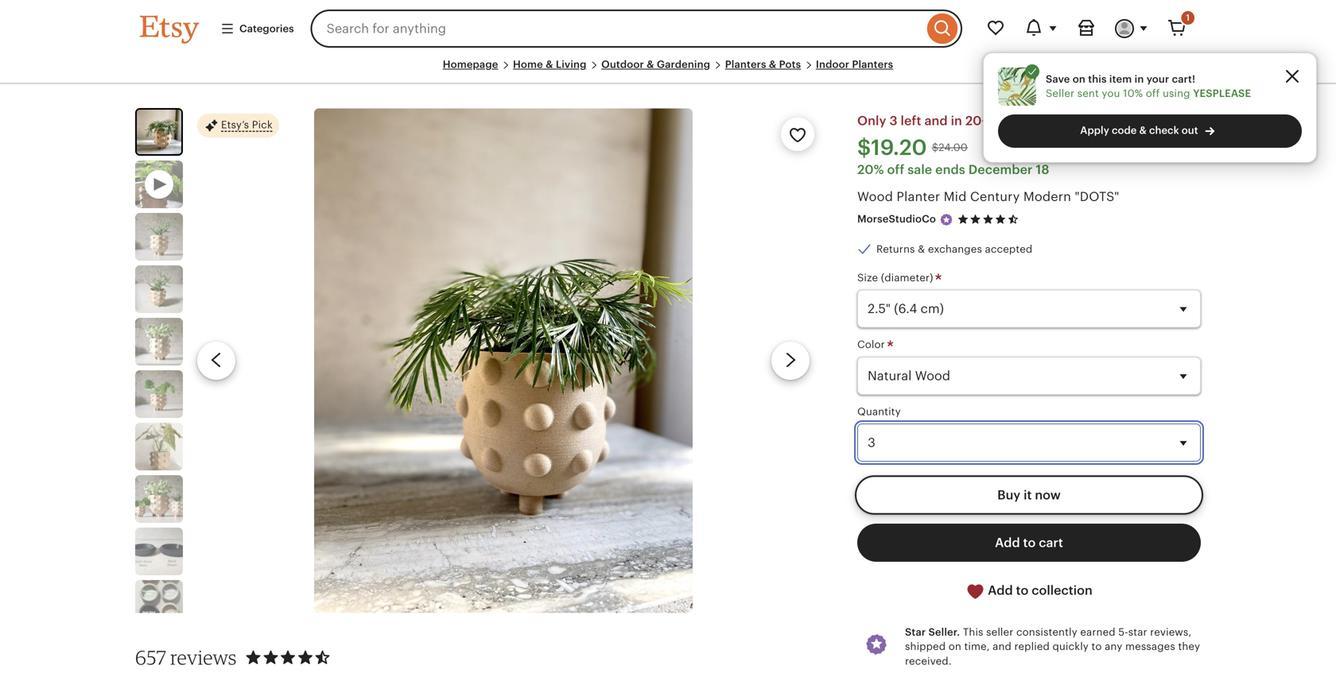 Task type: vqa. For each thing, say whether or not it's contained in the screenshot.
search field
yes



Task type: locate. For each thing, give the bounding box(es) containing it.
1 horizontal spatial in
[[1135, 73, 1144, 85]]

add
[[995, 536, 1020, 550], [988, 584, 1013, 598]]

off down $19.20
[[887, 162, 905, 177]]

to left collection
[[1016, 584, 1029, 598]]

received.
[[905, 656, 952, 668]]

and inside this seller consistently earned 5-star reviews, shipped on time, and replied quickly to any messages they received.
[[993, 641, 1012, 653]]

messages
[[1125, 641, 1175, 653]]

0 vertical spatial off
[[1146, 88, 1160, 99]]

& right outdoor
[[647, 58, 654, 70]]

in
[[1135, 73, 1144, 85], [951, 114, 962, 128]]

& for planters & pots
[[769, 58, 777, 70]]

0 vertical spatial in
[[1135, 73, 1144, 85]]

replied
[[1015, 641, 1050, 653]]

planters right indoor
[[852, 58, 893, 70]]

1 horizontal spatial off
[[1146, 88, 1160, 99]]

&
[[546, 58, 553, 70], [647, 58, 654, 70], [769, 58, 777, 70], [1139, 124, 1147, 136], [918, 243, 925, 255]]

pots
[[779, 58, 801, 70]]

0 vertical spatial add
[[995, 536, 1020, 550]]

etsy's pick
[[221, 119, 273, 131]]

century
[[970, 190, 1020, 204]]

homepage link
[[443, 58, 498, 70]]

0 horizontal spatial on
[[949, 641, 962, 653]]

home & living link
[[513, 58, 587, 70]]

in left 20+
[[951, 114, 962, 128]]

modern
[[1024, 190, 1071, 204]]

& right returns
[[918, 243, 925, 255]]

wood planter mid century modern dots image 9 image
[[135, 581, 183, 628]]

1 horizontal spatial and
[[993, 641, 1012, 653]]

None search field
[[311, 10, 962, 48]]

and
[[925, 114, 948, 128], [993, 641, 1012, 653]]

add up seller
[[988, 584, 1013, 598]]

ends
[[935, 162, 965, 177]]

add left cart
[[995, 536, 1020, 550]]

1 vertical spatial off
[[887, 162, 905, 177]]

carts
[[992, 114, 1023, 128]]

on down seller.
[[949, 641, 962, 653]]

20% off sale ends december 18
[[857, 162, 1049, 177]]

0 horizontal spatial in
[[951, 114, 962, 128]]

add to collection
[[985, 584, 1093, 598]]

on inside this seller consistently earned 5-star reviews, shipped on time, and replied quickly to any messages they received.
[[949, 641, 962, 653]]

0 vertical spatial to
[[1023, 536, 1036, 550]]

1 vertical spatial add
[[988, 584, 1013, 598]]

add for add to collection
[[988, 584, 1013, 598]]

cart
[[1039, 536, 1063, 550]]

categories
[[239, 23, 294, 35]]

1 horizontal spatial planters
[[852, 58, 893, 70]]

add for add to cart
[[995, 536, 1020, 550]]

seller.
[[929, 627, 960, 639]]

& for returns & exchanges accepted
[[918, 243, 925, 255]]

apply code & check out
[[1080, 124, 1198, 136]]

indoor planters
[[816, 58, 893, 70]]

none search field inside categories banner
[[311, 10, 962, 48]]

1 horizontal spatial wood planter mid century modern dots image 1 image
[[314, 108, 693, 614]]

"dots"
[[1075, 190, 1119, 204]]

& for outdoor & gardening
[[647, 58, 654, 70]]

1 horizontal spatial on
[[1073, 73, 1086, 85]]

planters & pots link
[[725, 58, 801, 70]]

0 horizontal spatial planters
[[725, 58, 766, 70]]

star seller.
[[905, 627, 960, 639]]

reviews,
[[1150, 627, 1192, 639]]

$24.00
[[932, 142, 968, 154]]

returns & exchanges accepted
[[876, 243, 1033, 255]]

menu bar
[[140, 57, 1196, 84]]

0 vertical spatial on
[[1073, 73, 1086, 85]]

wood planter mid century modern dots image 1 image
[[314, 108, 693, 614], [137, 110, 181, 154]]

planters left pots at the top
[[725, 58, 766, 70]]

using
[[1163, 88, 1190, 99]]

off down your
[[1146, 88, 1160, 99]]

to left cart
[[1023, 536, 1036, 550]]

off inside the save on this item in your cart! seller sent you 10% off using yesplease
[[1146, 88, 1160, 99]]

add to collection button
[[857, 572, 1201, 611]]

outdoor & gardening
[[601, 58, 710, 70]]

it
[[1024, 488, 1032, 503]]

wood planter mid century modern dots image 3 image
[[135, 266, 183, 314]]

add to cart
[[995, 536, 1063, 550]]

color
[[857, 339, 888, 351]]

buy it now
[[998, 488, 1061, 503]]

in inside the save on this item in your cart! seller sent you 10% off using yesplease
[[1135, 73, 1144, 85]]

in up 10%
[[1135, 73, 1144, 85]]

size
[[857, 272, 878, 284]]

add inside 'add to collection' button
[[988, 584, 1013, 598]]

seller
[[986, 627, 1014, 639]]

1 vertical spatial and
[[993, 641, 1012, 653]]

& right the 'home'
[[546, 58, 553, 70]]

on up the sent at top
[[1073, 73, 1086, 85]]

$19.20
[[857, 135, 927, 160]]

living
[[556, 58, 587, 70]]

and down seller
[[993, 641, 1012, 653]]

off
[[1146, 88, 1160, 99], [887, 162, 905, 177]]

planters
[[725, 58, 766, 70], [852, 58, 893, 70]]

accepted
[[985, 243, 1033, 255]]

1 vertical spatial to
[[1016, 584, 1029, 598]]

1 vertical spatial on
[[949, 641, 962, 653]]

in for item
[[1135, 73, 1144, 85]]

save on this item in your cart! seller sent you 10% off using yesplease
[[1046, 73, 1251, 99]]

add inside add to cart button
[[995, 536, 1020, 550]]

1 vertical spatial in
[[951, 114, 962, 128]]

on
[[1073, 73, 1086, 85], [949, 641, 962, 653]]

wood planter mid century modern dots image 5 image
[[135, 371, 183, 419]]

to down earned
[[1092, 641, 1102, 653]]

morsestudioco
[[857, 213, 936, 225]]

657
[[135, 646, 166, 670]]

0 vertical spatial and
[[925, 114, 948, 128]]

& left pots at the top
[[769, 58, 777, 70]]

and right left
[[925, 114, 948, 128]]

any
[[1105, 641, 1123, 653]]

wood planter mid century modern dots image 6 image
[[135, 423, 183, 471]]

quantity
[[857, 406, 901, 418]]

2 vertical spatial to
[[1092, 641, 1102, 653]]

apply
[[1080, 124, 1109, 136]]

to inside button
[[1023, 536, 1036, 550]]

to inside button
[[1016, 584, 1029, 598]]

on inside the save on this item in your cart! seller sent you 10% off using yesplease
[[1073, 73, 1086, 85]]



Task type: describe. For each thing, give the bounding box(es) containing it.
quickly
[[1053, 641, 1089, 653]]

to inside this seller consistently earned 5-star reviews, shipped on time, and replied quickly to any messages they received.
[[1092, 641, 1102, 653]]

december
[[969, 162, 1033, 177]]

morsestudioco link
[[857, 213, 936, 225]]

wood
[[857, 190, 893, 204]]

sent
[[1078, 88, 1099, 99]]

3
[[890, 114, 898, 128]]

etsy's pick button
[[197, 113, 279, 139]]

code
[[1112, 124, 1137, 136]]

only
[[857, 114, 886, 128]]

indoor
[[816, 58, 850, 70]]

sale
[[908, 162, 932, 177]]

etsy's
[[221, 119, 249, 131]]

0 horizontal spatial and
[[925, 114, 948, 128]]

planter
[[897, 190, 940, 204]]

outdoor
[[601, 58, 644, 70]]

wood planter mid century modern dots image 7 image
[[135, 476, 183, 524]]

mid
[[944, 190, 967, 204]]

save
[[1046, 73, 1070, 85]]

exchanges
[[928, 243, 982, 255]]

10%
[[1123, 88, 1143, 99]]

home & living
[[513, 58, 587, 70]]

menu bar containing homepage
[[140, 57, 1196, 84]]

planters & pots
[[725, 58, 801, 70]]

categories banner
[[111, 0, 1225, 57]]

earned
[[1080, 627, 1116, 639]]

2 planters from the left
[[852, 58, 893, 70]]

check
[[1149, 124, 1179, 136]]

(diameter)
[[881, 272, 933, 284]]

5-
[[1118, 627, 1128, 639]]

out
[[1182, 124, 1198, 136]]

to for collection
[[1016, 584, 1029, 598]]

buy
[[998, 488, 1021, 503]]

& right code
[[1139, 124, 1147, 136]]

1 planters from the left
[[725, 58, 766, 70]]

18
[[1036, 162, 1049, 177]]

this
[[963, 627, 984, 639]]

size (diameter)
[[857, 272, 936, 284]]

1 link
[[1158, 10, 1196, 48]]

gardening
[[657, 58, 710, 70]]

seller
[[1046, 88, 1075, 99]]

homepage
[[443, 58, 498, 70]]

yesplease
[[1193, 88, 1251, 99]]

657 reviews
[[135, 646, 237, 670]]

0 horizontal spatial off
[[887, 162, 905, 177]]

your
[[1147, 73, 1169, 85]]

star
[[1128, 627, 1148, 639]]

item
[[1109, 73, 1132, 85]]

star
[[905, 627, 926, 639]]

this seller consistently earned 5-star reviews, shipped on time, and replied quickly to any messages they received.
[[905, 627, 1200, 668]]

this
[[1088, 73, 1107, 85]]

only 3 left and in 20+ carts
[[857, 114, 1023, 128]]

& for home & living
[[546, 58, 553, 70]]

buy it now button
[[857, 477, 1201, 515]]

home
[[513, 58, 543, 70]]

reviews
[[170, 646, 237, 670]]

Search for anything text field
[[311, 10, 923, 48]]

consistently
[[1016, 627, 1078, 639]]

shipped
[[905, 641, 946, 653]]

star_seller image
[[939, 213, 954, 227]]

you
[[1102, 88, 1120, 99]]

20+
[[965, 114, 989, 128]]

time,
[[964, 641, 990, 653]]

1
[[1186, 13, 1190, 23]]

outdoor & gardening link
[[601, 58, 710, 70]]

wood planter mid century modern dots image 4 image
[[135, 318, 183, 366]]

indoor planters link
[[816, 58, 893, 70]]

apply code & check out link
[[998, 115, 1302, 148]]

wood planter mid century modern "dots"
[[857, 190, 1119, 204]]

in for and
[[951, 114, 962, 128]]

20%
[[857, 162, 884, 177]]

0 horizontal spatial wood planter mid century modern dots image 1 image
[[137, 110, 181, 154]]

categories button
[[208, 14, 306, 43]]

$19.20 $24.00
[[857, 135, 968, 160]]

left
[[901, 114, 921, 128]]

returns
[[876, 243, 915, 255]]

wood planter mid century modern dots image 8 image
[[135, 528, 183, 576]]

to for cart
[[1023, 536, 1036, 550]]

wood planter mid century modern dots image 2 image
[[135, 213, 183, 261]]

now
[[1035, 488, 1061, 503]]

collection
[[1032, 584, 1093, 598]]

cart!
[[1172, 73, 1196, 85]]

add to cart button
[[857, 524, 1201, 562]]

pick
[[252, 119, 273, 131]]

they
[[1178, 641, 1200, 653]]



